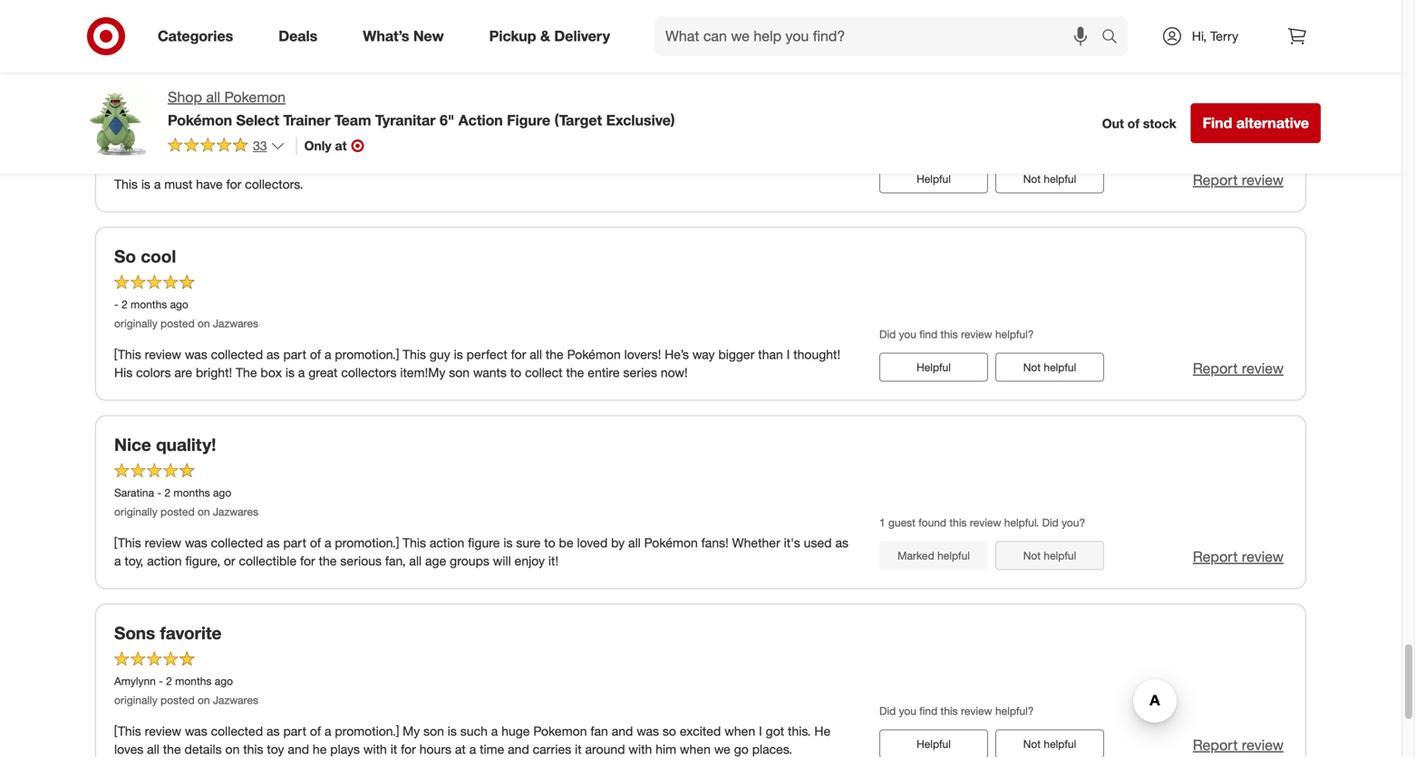Task type: vqa. For each thing, say whether or not it's contained in the screenshot.
EARN within the Earn 1% 1
no



Task type: locate. For each thing, give the bounding box(es) containing it.
posted up are
[[160, 317, 195, 330]]

2 [this from the top
[[114, 347, 141, 363]]

my left husband
[[403, 158, 420, 174]]

2 vertical spatial helpful button
[[879, 730, 988, 758]]

- inside 'saratina - 2 months ago originally posted on jazwares'
[[157, 486, 161, 500]]

of inside [this review was collected as part of a promotion.] this action figure is sure to be loved by all pokémon fans! whether it's used as a toy, action figure, or collectible for the serious fan, all age groups will enjoy it!
[[310, 535, 321, 551]]

0 vertical spatial pokemon
[[224, 88, 286, 106]]

for up shop
[[179, 58, 202, 78]]

1 vertical spatial helpful button
[[879, 353, 988, 382]]

this for first not helpful button from the bottom of the page
[[941, 705, 958, 718]]

review inside [this review was collected as part of a promotion.] my husband loves this. it is decent quality, good colors, box is good condition. this is a must have for collectors.
[[145, 158, 181, 174]]

3 posted from the top
[[160, 505, 195, 519]]

with right the plays
[[363, 742, 387, 758]]

colors,
[[678, 158, 716, 174]]

4 posted from the top
[[160, 694, 195, 708]]

on
[[198, 128, 210, 142], [198, 317, 210, 330], [198, 505, 210, 519], [198, 694, 210, 708], [225, 742, 240, 758]]

ago down the quality!
[[213, 486, 231, 500]]

justapoorsocialworker - 2 months ago originally posted on jazwares
[[114, 109, 306, 142]]

promotion.] up collectors
[[335, 347, 399, 363]]

posted up details
[[160, 694, 195, 708]]

at
[[335, 138, 347, 154], [455, 742, 466, 758]]

0 vertical spatial helpful?
[[995, 328, 1034, 341]]

for right collectible
[[300, 554, 315, 569]]

pickup & delivery
[[489, 27, 610, 45]]

months inside justapoorsocialworker - 2 months ago originally posted on jazwares
[[248, 109, 285, 123]]

good left colors, in the top of the page
[[645, 158, 675, 174]]

0 horizontal spatial loves
[[114, 742, 143, 758]]

ago down favorite at the left of the page
[[215, 675, 233, 688]]

2 down so
[[121, 298, 128, 311]]

2 promotion.] from the top
[[335, 347, 399, 363]]

promotion.] for sons favorite
[[335, 724, 399, 740]]

0 vertical spatial find
[[919, 328, 938, 341]]

2 inside the '- 2 months ago originally posted on jazwares'
[[121, 298, 128, 311]]

months down the quality!
[[174, 486, 210, 500]]

as inside [this review was collected as part of a promotion.] my husband loves this. it is decent quality, good colors, box is good condition. this is a must have for collectors.
[[267, 158, 280, 174]]

on inside [this review was collected as part of a promotion.] my son is such a huge pokemon fan and was so excited when i got this. he loves all the details on this toy and he plays with it for hours at a time and carries it around with him when we go places.
[[225, 742, 240, 758]]

of for so cool
[[310, 347, 321, 363]]

was for for
[[185, 158, 207, 174]]

this inside [this review was collected as part of a promotion.] this action figure is sure to be loved by all pokémon fans! whether it's used as a toy, action figure, or collectible for the serious fan, all age groups will enjoy it!
[[403, 535, 426, 551]]

select
[[236, 111, 279, 129]]

and right fan
[[612, 724, 633, 740]]

the
[[236, 365, 257, 381]]

originally inside amylynn - 2 months ago originally posted on jazwares
[[114, 694, 157, 708]]

0 vertical spatial loves
[[476, 158, 506, 174]]

1 helpful from the top
[[917, 172, 951, 186]]

terry
[[1210, 28, 1238, 44]]

for inside [this review was collected as part of a promotion.] this guy is perfect for all the pokémon lovers! he's way bigger than i thought! his colors are bright! the box is a great collectors item!my son wants to collect the entire series now!
[[511, 347, 526, 363]]

0 vertical spatial this
[[114, 176, 138, 192]]

categories
[[158, 27, 233, 45]]

this
[[114, 176, 138, 192], [403, 347, 426, 363], [403, 535, 426, 551]]

was up details
[[185, 724, 207, 740]]

collected up the
[[211, 347, 263, 363]]

part inside [this review was collected as part of a promotion.] this action figure is sure to be loved by all pokémon fans! whether it's used as a toy, action figure, or collectible for the serious fan, all age groups will enjoy it!
[[283, 535, 306, 551]]

it left hours
[[390, 742, 397, 758]]

2 did you find this review helpful? from the top
[[879, 705, 1034, 718]]

my inside [this review was collected as part of a promotion.] my husband loves this. it is decent quality, good colors, box is good condition. this is a must have for collectors.
[[403, 158, 420, 174]]

3 [this from the top
[[114, 535, 141, 551]]

on inside the '- 2 months ago originally posted on jazwares'
[[198, 317, 210, 330]]

was
[[185, 158, 207, 174], [185, 347, 207, 363], [185, 535, 207, 551], [185, 724, 207, 740], [637, 724, 659, 740]]

saratina
[[114, 486, 154, 500]]

1 promotion.] from the top
[[335, 158, 399, 174]]

for up collect
[[511, 347, 526, 363]]

2 report review button from the top
[[1193, 359, 1284, 379]]

on right details
[[225, 742, 240, 758]]

3 not from the top
[[1023, 550, 1041, 563]]

1 posted from the top
[[160, 128, 195, 142]]

report review for report review button for second not helpful button from the bottom
[[1193, 549, 1284, 566]]

pokemon up carries
[[533, 724, 587, 740]]

pickup
[[489, 27, 536, 45]]

1 vertical spatial helpful
[[917, 361, 951, 375]]

0 horizontal spatial i
[[759, 724, 762, 740]]

0 vertical spatial helpful
[[917, 172, 951, 186]]

1 collected from the top
[[211, 158, 263, 174]]

0 horizontal spatial good
[[645, 158, 675, 174]]

jazwares
[[213, 128, 258, 142], [213, 317, 258, 330], [213, 505, 258, 519], [213, 694, 258, 708]]

[this inside [this review was collected as part of a promotion.] my son is such a huge pokemon fan and was so excited when i got this. he loves all the details on this toy and he plays with it for hours at a time and carries it around with him when we go places.
[[114, 724, 141, 740]]

- inside justapoorsocialworker - 2 months ago originally posted on jazwares
[[232, 109, 236, 123]]

it!
[[548, 554, 559, 569]]

1 horizontal spatial good
[[757, 158, 787, 174]]

and down huge
[[508, 742, 529, 758]]

all right shop
[[206, 88, 220, 106]]

0 horizontal spatial box
[[261, 365, 282, 381]]

was up are
[[185, 347, 207, 363]]

helpful button
[[879, 165, 988, 194], [879, 353, 988, 382], [879, 730, 988, 758]]

2 vertical spatial did
[[879, 705, 896, 718]]

when down 'excited'
[[680, 742, 711, 758]]

as for cool
[[267, 347, 280, 363]]

of
[[1128, 115, 1140, 131], [310, 158, 321, 174], [310, 347, 321, 363], [310, 535, 321, 551], [310, 724, 321, 740]]

was left so
[[637, 724, 659, 740]]

[this inside [this review was collected as part of a promotion.] this guy is perfect for all the pokémon lovers! he's way bigger than i thought! his colors are bright! the box is a great collectors item!my son wants to collect the entire series now!
[[114, 347, 141, 363]]

to left be
[[544, 535, 555, 551]]

was up the figure,
[[185, 535, 207, 551]]

4 [this from the top
[[114, 724, 141, 740]]

to inside [this review was collected as part of a promotion.] this action figure is sure to be loved by all pokémon fans! whether it's used as a toy, action figure, or collectible for the serious fan, all age groups will enjoy it!
[[544, 535, 555, 551]]

not helpful button
[[995, 165, 1104, 194], [995, 353, 1104, 382], [995, 542, 1104, 571], [995, 730, 1104, 758]]

collected inside [this review was collected as part of a promotion.] my son is such a huge pokemon fan and was so excited when i got this. he loves all the details on this toy and he plays with it for hours at a time and carries it around with him when we go places.
[[211, 724, 263, 740]]

was inside [this review was collected as part of a promotion.] this guy is perfect for all the pokémon lovers! he's way bigger than i thought! his colors are bright! the box is a great collectors item!my son wants to collect the entire series now!
[[185, 347, 207, 363]]

collectors.
[[245, 176, 303, 192]]

not for second not helpful button from the bottom
[[1023, 550, 1041, 563]]

pokémon inside shop all pokemon pokémon select trainer team tyranitar 6" action figure (target exclusive)
[[168, 111, 232, 129]]

0 horizontal spatial to
[[510, 365, 521, 381]]

originally up his
[[114, 317, 157, 330]]

helpful button for perfect for a pokemon enthusiast
[[879, 165, 988, 194]]

[this up his
[[114, 347, 141, 363]]

action
[[430, 535, 464, 551], [147, 554, 182, 569]]

2 posted from the top
[[160, 317, 195, 330]]

2 not helpful from the top
[[1023, 361, 1076, 375]]

3 jazwares from the top
[[213, 505, 258, 519]]

this up item!my
[[403, 347, 426, 363]]

pokemon inside shop all pokemon pokémon select trainer team tyranitar 6" action figure (target exclusive)
[[224, 88, 286, 106]]

1 vertical spatial when
[[680, 742, 711, 758]]

1 horizontal spatial loves
[[476, 158, 506, 174]]

collected for quality!
[[211, 535, 263, 551]]

2 inside 'saratina - 2 months ago originally posted on jazwares'
[[164, 486, 170, 500]]

collected down 33 link
[[211, 158, 263, 174]]

1 vertical spatial loves
[[114, 742, 143, 758]]

was up have
[[185, 158, 207, 174]]

1 [this from the top
[[114, 158, 141, 174]]

3 helpful button from the top
[[879, 730, 988, 758]]

box inside [this review was collected as part of a promotion.] my husband loves this. it is decent quality, good colors, box is good condition. this is a must have for collectors.
[[719, 158, 741, 174]]

my
[[403, 158, 420, 174], [403, 724, 420, 740]]

part inside [this review was collected as part of a promotion.] my son is such a huge pokemon fan and was so excited when i got this. he loves all the details on this toy and he plays with it for hours at a time and carries it around with him when we go places.
[[283, 724, 306, 740]]

colors
[[136, 365, 171, 381]]

1 it from the left
[[390, 742, 397, 758]]

amylynn - 2 months ago originally posted on jazwares
[[114, 675, 258, 708]]

posted up the figure,
[[160, 505, 195, 519]]

0 horizontal spatial when
[[680, 742, 711, 758]]

exclusive)
[[606, 111, 675, 129]]

for left hours
[[401, 742, 416, 758]]

on inside justapoorsocialworker - 2 months ago originally posted on jazwares
[[198, 128, 210, 142]]

0 vertical spatial this.
[[509, 158, 532, 174]]

action right toy,
[[147, 554, 182, 569]]

1 vertical spatial find
[[919, 705, 938, 718]]

[this review was collected as part of a promotion.] this action figure is sure to be loved by all pokémon fans! whether it's used as a toy, action figure, or collectible for the serious fan, all age groups will enjoy it!
[[114, 535, 849, 569]]

2 inside justapoorsocialworker - 2 months ago originally posted on jazwares
[[239, 109, 245, 123]]

part inside [this review was collected as part of a promotion.] this guy is perfect for all the pokémon lovers! he's way bigger than i thought! his colors are bright! the box is a great collectors item!my son wants to collect the entire series now!
[[283, 347, 306, 363]]

- down so
[[114, 298, 118, 311]]

months inside 'saratina - 2 months ago originally posted on jazwares'
[[174, 486, 210, 500]]

4 not helpful button from the top
[[995, 730, 1104, 758]]

posted inside 'saratina - 2 months ago originally posted on jazwares'
[[160, 505, 195, 519]]

this. inside [this review was collected as part of a promotion.] my husband loves this. it is decent quality, good colors, box is good condition. this is a must have for collectors.
[[509, 158, 532, 174]]

of inside [this review was collected as part of a promotion.] my husband loves this. it is decent quality, good colors, box is good condition. this is a must have for collectors.
[[310, 158, 321, 174]]

2 my from the top
[[403, 724, 420, 740]]

promotion.] inside [this review was collected as part of a promotion.] this action figure is sure to be loved by all pokémon fans! whether it's used as a toy, action figure, or collectible for the serious fan, all age groups will enjoy it!
[[335, 535, 399, 551]]

than
[[758, 347, 783, 363]]

2 good from the left
[[757, 158, 787, 174]]

for inside [this review was collected as part of a promotion.] my husband loves this. it is decent quality, good colors, box is good condition. this is a must have for collectors.
[[226, 176, 241, 192]]

such
[[460, 724, 488, 740]]

2 not from the top
[[1023, 361, 1041, 375]]

1 report review button from the top
[[1193, 170, 1284, 191]]

- inside amylynn - 2 months ago originally posted on jazwares
[[159, 675, 163, 688]]

1 you from the top
[[899, 328, 916, 341]]

0 horizontal spatial pokémon
[[168, 111, 232, 129]]

1 originally from the top
[[114, 128, 157, 142]]

jazwares up or
[[213, 505, 258, 519]]

this. left he at the right of page
[[788, 724, 811, 740]]

3 helpful from the top
[[917, 738, 951, 752]]

son up hours
[[423, 724, 444, 740]]

4 not from the top
[[1023, 738, 1041, 752]]

ago for perfect for a pokemon enthusiast
[[288, 109, 306, 123]]

box right the
[[261, 365, 282, 381]]

1 horizontal spatial when
[[725, 724, 755, 740]]

promotion.] inside [this review was collected as part of a promotion.] my husband loves this. it is decent quality, good colors, box is good condition. this is a must have for collectors.
[[335, 158, 399, 174]]

posted for for
[[160, 128, 195, 142]]

1 vertical spatial pokémon
[[567, 347, 621, 363]]

on up bright!
[[198, 317, 210, 330]]

2 originally from the top
[[114, 317, 157, 330]]

not for 3rd not helpful button from the bottom
[[1023, 361, 1041, 375]]

report review button for first not helpful button from the bottom of the page
[[1193, 736, 1284, 757]]

3 promotion.] from the top
[[335, 535, 399, 551]]

it right carries
[[575, 742, 582, 758]]

1 vertical spatial did
[[1042, 516, 1059, 530]]

all inside shop all pokemon pokémon select trainer team tyranitar 6" action figure (target exclusive)
[[206, 88, 220, 106]]

as inside [this review was collected as part of a promotion.] this guy is perfect for all the pokémon lovers! he's way bigger than i thought! his colors are bright! the box is a great collectors item!my son wants to collect the entire series now!
[[267, 347, 280, 363]]

2 it from the left
[[575, 742, 582, 758]]

entire
[[588, 365, 620, 381]]

son down guy at the left top
[[449, 365, 470, 381]]

0 horizontal spatial pokemon
[[224, 88, 286, 106]]

collectible
[[239, 554, 297, 569]]

1 horizontal spatial action
[[430, 535, 464, 551]]

at down the such
[[455, 742, 466, 758]]

[this for perfect
[[114, 158, 141, 174]]

2 right saratina
[[164, 486, 170, 500]]

1 horizontal spatial at
[[455, 742, 466, 758]]

3 originally from the top
[[114, 505, 157, 519]]

husband
[[423, 158, 473, 174]]

box right colors, in the top of the page
[[719, 158, 741, 174]]

0 vertical spatial action
[[430, 535, 464, 551]]

1 horizontal spatial this.
[[788, 724, 811, 740]]

0 vertical spatial to
[[510, 365, 521, 381]]

part for so cool
[[283, 347, 306, 363]]

find alternative button
[[1191, 103, 1321, 143]]

2 part from the top
[[283, 347, 306, 363]]

1 horizontal spatial box
[[719, 158, 741, 174]]

originally for perfect
[[114, 128, 157, 142]]

when up the go
[[725, 724, 755, 740]]

1 horizontal spatial son
[[449, 365, 470, 381]]

months down so cool
[[131, 298, 167, 311]]

1 find from the top
[[919, 328, 938, 341]]

jazwares up have
[[213, 128, 258, 142]]

originally inside 'saratina - 2 months ago originally posted on jazwares'
[[114, 505, 157, 519]]

- up 33 link
[[232, 109, 236, 123]]

3 report review from the top
[[1193, 549, 1284, 566]]

jazwares inside amylynn - 2 months ago originally posted on jazwares
[[213, 694, 258, 708]]

collected
[[211, 158, 263, 174], [211, 347, 263, 363], [211, 535, 263, 551], [211, 724, 263, 740]]

3 collected from the top
[[211, 535, 263, 551]]

on up the figure,
[[198, 505, 210, 519]]

wants
[[473, 365, 507, 381]]

i left got
[[759, 724, 762, 740]]

3 report from the top
[[1193, 549, 1238, 566]]

0 vertical spatial son
[[449, 365, 470, 381]]

helpful.
[[1004, 516, 1039, 530]]

1 vertical spatial helpful?
[[995, 705, 1034, 718]]

pickup & delivery link
[[474, 16, 633, 56]]

0 vertical spatial when
[[725, 724, 755, 740]]

4 collected from the top
[[211, 724, 263, 740]]

collected inside [this review was collected as part of a promotion.] this action figure is sure to be loved by all pokémon fans! whether it's used as a toy, action figure, or collectible for the serious fan, all age groups will enjoy it!
[[211, 535, 263, 551]]

perfect
[[467, 347, 507, 363]]

2 you from the top
[[899, 705, 916, 718]]

is inside [this review was collected as part of a promotion.] this action figure is sure to be loved by all pokémon fans! whether it's used as a toy, action figure, or collectible for the serious fan, all age groups will enjoy it!
[[503, 535, 513, 551]]

bigger
[[718, 347, 755, 363]]

groups
[[450, 554, 489, 569]]

this.
[[509, 158, 532, 174], [788, 724, 811, 740]]

pokémon down shop
[[168, 111, 232, 129]]

collected for cool
[[211, 347, 263, 363]]

2 horizontal spatial pokémon
[[644, 535, 698, 551]]

is up will
[[503, 535, 513, 551]]

[this inside [this review was collected as part of a promotion.] my husband loves this. it is decent quality, good colors, box is good condition. this is a must have for collectors.
[[114, 158, 141, 174]]

jazwares inside justapoorsocialworker - 2 months ago originally posted on jazwares
[[213, 128, 258, 142]]

months inside amylynn - 2 months ago originally posted on jazwares
[[175, 675, 212, 688]]

son
[[449, 365, 470, 381], [423, 724, 444, 740]]

-
[[232, 109, 236, 123], [114, 298, 118, 311], [157, 486, 161, 500], [159, 675, 163, 688]]

of for nice quality!
[[310, 535, 321, 551]]

pokémon up entire
[[567, 347, 621, 363]]

0 horizontal spatial this.
[[509, 158, 532, 174]]

3 not helpful button from the top
[[995, 542, 1104, 571]]

1 vertical spatial pokemon
[[533, 724, 587, 740]]

the inside [this review was collected as part of a promotion.] my son is such a huge pokemon fan and was so excited when i got this. he loves all the details on this toy and he plays with it for hours at a time and carries it around with him when we go places.
[[163, 742, 181, 758]]

0 vertical spatial did
[[879, 328, 896, 341]]

pokemon up the select
[[224, 88, 286, 106]]

0 horizontal spatial with
[[363, 742, 387, 758]]

for right have
[[226, 176, 241, 192]]

1 horizontal spatial and
[[508, 742, 529, 758]]

part
[[283, 158, 306, 174], [283, 347, 306, 363], [283, 535, 306, 551], [283, 724, 306, 740]]

2 vertical spatial pokémon
[[644, 535, 698, 551]]

1 part from the top
[[283, 158, 306, 174]]

(target
[[554, 111, 602, 129]]

new
[[413, 27, 444, 45]]

posted for quality!
[[160, 505, 195, 519]]

at right only at the left top
[[335, 138, 347, 154]]

3 part from the top
[[283, 535, 306, 551]]

this. inside [this review was collected as part of a promotion.] my son is such a huge pokemon fan and was so excited when i got this. he loves all the details on this toy and he plays with it for hours at a time and carries it around with him when we go places.
[[788, 724, 811, 740]]

with left him
[[629, 742, 652, 758]]

2 inside amylynn - 2 months ago originally posted on jazwares
[[166, 675, 172, 688]]

of inside [this review was collected as part of a promotion.] my son is such a huge pokemon fan and was so excited when i got this. he loves all the details on this toy and he plays with it for hours at a time and carries it around with him when we go places.
[[310, 724, 321, 740]]

4 report review from the top
[[1193, 737, 1284, 755]]

1 report from the top
[[1193, 171, 1238, 189]]

1 vertical spatial my
[[403, 724, 420, 740]]

the left entire
[[566, 365, 584, 381]]

0 vertical spatial pokémon
[[168, 111, 232, 129]]

2 find from the top
[[919, 705, 938, 718]]

pokémon inside [this review was collected as part of a promotion.] this action figure is sure to be loved by all pokémon fans! whether it's used as a toy, action figure, or collectible for the serious fan, all age groups will enjoy it!
[[644, 535, 698, 551]]

4 promotion.] from the top
[[335, 724, 399, 740]]

2 vertical spatial helpful
[[917, 738, 951, 752]]

months
[[248, 109, 285, 123], [131, 298, 167, 311], [174, 486, 210, 500], [175, 675, 212, 688]]

good left the 'condition.'
[[757, 158, 787, 174]]

loves down amylynn
[[114, 742, 143, 758]]

4 report review button from the top
[[1193, 736, 1284, 757]]

0 horizontal spatial son
[[423, 724, 444, 740]]

to
[[510, 365, 521, 381], [544, 535, 555, 551]]

was for cool
[[185, 347, 207, 363]]

favorite
[[160, 623, 222, 644]]

1 helpful button from the top
[[879, 165, 988, 194]]

promotion.] inside [this review was collected as part of a promotion.] this guy is perfect for all the pokémon lovers! he's way bigger than i thought! his colors are bright! the box is a great collectors item!my son wants to collect the entire series now!
[[335, 347, 399, 363]]

1 report review from the top
[[1193, 171, 1284, 189]]

1 vertical spatial i
[[759, 724, 762, 740]]

found
[[919, 516, 947, 530]]

originally down justapoorsocialworker
[[114, 128, 157, 142]]

originally for sons
[[114, 694, 157, 708]]

did you find this review helpful? for sons favorite "helpful" 'button'
[[879, 705, 1034, 718]]

i inside [this review was collected as part of a promotion.] my son is such a huge pokemon fan and was so excited when i got this. he loves all the details on this toy and he plays with it for hours at a time and carries it around with him when we go places.
[[759, 724, 762, 740]]

ago inside justapoorsocialworker - 2 months ago originally posted on jazwares
[[288, 109, 306, 123]]

4 jazwares from the top
[[213, 694, 258, 708]]

months up 33
[[248, 109, 285, 123]]

not for first not helpful button from the bottom of the page
[[1023, 738, 1041, 752]]

to right wants
[[510, 365, 521, 381]]

0 vertical spatial at
[[335, 138, 347, 154]]

ago
[[288, 109, 306, 123], [170, 298, 188, 311], [213, 486, 231, 500], [215, 675, 233, 688]]

4 part from the top
[[283, 724, 306, 740]]

1 vertical spatial this.
[[788, 724, 811, 740]]

0 horizontal spatial it
[[390, 742, 397, 758]]

promotion.]
[[335, 158, 399, 174], [335, 347, 399, 363], [335, 535, 399, 551], [335, 724, 399, 740]]

for
[[179, 58, 202, 78], [226, 176, 241, 192], [511, 347, 526, 363], [300, 554, 315, 569], [401, 742, 416, 758]]

all right the fan,
[[409, 554, 422, 569]]

1 vertical spatial son
[[423, 724, 444, 740]]

2 report from the top
[[1193, 360, 1238, 378]]

will
[[493, 554, 511, 569]]

the
[[546, 347, 564, 363], [566, 365, 584, 381], [319, 554, 337, 569], [163, 742, 181, 758]]

0 vertical spatial you
[[899, 328, 916, 341]]

ago inside 'saratina - 2 months ago originally posted on jazwares'
[[213, 486, 231, 500]]

pokémon inside [this review was collected as part of a promotion.] this guy is perfect for all the pokémon lovers! he's way bigger than i thought! his colors are bright! the box is a great collectors item!my son wants to collect the entire series now!
[[567, 347, 621, 363]]

with
[[363, 742, 387, 758], [629, 742, 652, 758]]

posted inside amylynn - 2 months ago originally posted on jazwares
[[160, 694, 195, 708]]

0 vertical spatial my
[[403, 158, 420, 174]]

loves inside [this review was collected as part of a promotion.] my son is such a huge pokemon fan and was so excited when i got this. he loves all the details on this toy and he plays with it for hours at a time and carries it around with him when we go places.
[[114, 742, 143, 758]]

promotion.] up serious at bottom left
[[335, 535, 399, 551]]

posted inside justapoorsocialworker - 2 months ago originally posted on jazwares
[[160, 128, 195, 142]]

jazwares up details
[[213, 694, 258, 708]]

promotion.] down only at on the left top
[[335, 158, 399, 174]]

it
[[390, 742, 397, 758], [575, 742, 582, 758]]

[this for so
[[114, 347, 141, 363]]

jazwares inside 'saratina - 2 months ago originally posted on jazwares'
[[213, 505, 258, 519]]

1 horizontal spatial with
[[629, 742, 652, 758]]

as inside [this review was collected as part of a promotion.] my son is such a huge pokemon fan and was so excited when i got this. he loves all the details on this toy and he plays with it for hours at a time and carries it around with him when we go places.
[[267, 724, 280, 740]]

1 helpful? from the top
[[995, 328, 1034, 341]]

promotion.] for nice quality!
[[335, 535, 399, 551]]

1 horizontal spatial to
[[544, 535, 555, 551]]

i for sons favorite
[[759, 724, 762, 740]]

promotion.] inside [this review was collected as part of a promotion.] my son is such a huge pokemon fan and was so excited when i got this. he loves all the details on this toy and he plays with it for hours at a time and carries it around with him when we go places.
[[335, 724, 399, 740]]

[this up toy,
[[114, 535, 141, 551]]

this inside [this review was collected as part of a promotion.] this guy is perfect for all the pokémon lovers! he's way bigger than i thought! his colors are bright! the box is a great collectors item!my son wants to collect the entire series now!
[[403, 347, 426, 363]]

originally inside justapoorsocialworker - 2 months ago originally posted on jazwares
[[114, 128, 157, 142]]

collected inside [this review was collected as part of a promotion.] this guy is perfect for all the pokémon lovers! he's way bigger than i thought! his colors are bright! the box is a great collectors item!my son wants to collect the entire series now!
[[211, 347, 263, 363]]

2 for for
[[239, 109, 245, 123]]

and left he
[[288, 742, 309, 758]]

2 vertical spatial this
[[403, 535, 426, 551]]

excited
[[680, 724, 721, 740]]

4 originally from the top
[[114, 694, 157, 708]]

2 collected from the top
[[211, 347, 263, 363]]

i
[[787, 347, 790, 363], [759, 724, 762, 740]]

1 vertical spatial box
[[261, 365, 282, 381]]

1 did you find this review helpful? from the top
[[879, 328, 1034, 341]]

not for fourth not helpful button from the bottom
[[1023, 172, 1041, 186]]

ago inside amylynn - 2 months ago originally posted on jazwares
[[215, 675, 233, 688]]

did for first not helpful button from the bottom of the page
[[879, 705, 896, 718]]

[this down amylynn
[[114, 724, 141, 740]]

1 horizontal spatial it
[[575, 742, 582, 758]]

collected inside [this review was collected as part of a promotion.] my husband loves this. it is decent quality, good colors, box is good condition. this is a must have for collectors.
[[211, 158, 263, 174]]

collected up details
[[211, 724, 263, 740]]

0 vertical spatial box
[[719, 158, 741, 174]]

what's new
[[363, 27, 444, 45]]

1 vertical spatial to
[[544, 535, 555, 551]]

all left details
[[147, 742, 159, 758]]

on down justapoorsocialworker
[[198, 128, 210, 142]]

i for so cool
[[787, 347, 790, 363]]

is left must
[[141, 176, 150, 192]]

2 not helpful button from the top
[[995, 353, 1104, 382]]

the left details
[[163, 742, 181, 758]]

2 up 33 link
[[239, 109, 245, 123]]

is left the such
[[448, 724, 457, 740]]

my inside [this review was collected as part of a promotion.] my son is such a huge pokemon fan and was so excited when i got this. he loves all the details on this toy and he plays with it for hours at a time and carries it around with him when we go places.
[[403, 724, 420, 740]]

now!
[[661, 365, 688, 381]]

is
[[547, 158, 556, 174], [744, 158, 753, 174], [141, 176, 150, 192], [454, 347, 463, 363], [285, 365, 295, 381], [503, 535, 513, 551], [448, 724, 457, 740]]

was inside [this review was collected as part of a promotion.] this action figure is sure to be loved by all pokémon fans! whether it's used as a toy, action figure, or collectible for the serious fan, all age groups will enjoy it!
[[185, 535, 207, 551]]

pokemon inside [this review was collected as part of a promotion.] my son is such a huge pokemon fan and was so excited when i got this. he loves all the details on this toy and he plays with it for hours at a time and carries it around with him when we go places.
[[533, 724, 587, 740]]

months down favorite at the left of the page
[[175, 675, 212, 688]]

this. left it on the left top
[[509, 158, 532, 174]]

2 report review from the top
[[1193, 360, 1284, 378]]

1 not from the top
[[1023, 172, 1041, 186]]

originally down saratina
[[114, 505, 157, 519]]

did
[[879, 328, 896, 341], [1042, 516, 1059, 530], [879, 705, 896, 718]]

did you find this review helpful? for 2nd "helpful" 'button' from the bottom of the page
[[879, 328, 1034, 341]]

1 jazwares from the top
[[213, 128, 258, 142]]

pokémon left fans!
[[644, 535, 698, 551]]

2 jazwares from the top
[[213, 317, 258, 330]]

1 my from the top
[[403, 158, 420, 174]]

i right than
[[787, 347, 790, 363]]

places.
[[752, 742, 792, 758]]

on inside amylynn - 2 months ago originally posted on jazwares
[[198, 694, 210, 708]]

[this down justapoorsocialworker
[[114, 158, 141, 174]]

4 report from the top
[[1193, 737, 1238, 755]]

action up age at the bottom left
[[430, 535, 464, 551]]

part inside [this review was collected as part of a promotion.] my husband loves this. it is decent quality, good colors, box is good condition. this is a must have for collectors.
[[283, 158, 306, 174]]

is left great
[[285, 365, 295, 381]]

was inside [this review was collected as part of a promotion.] my husband loves this. it is decent quality, good colors, box is good condition. this is a must have for collectors.
[[185, 158, 207, 174]]

stock
[[1143, 115, 1176, 131]]

2 helpful? from the top
[[995, 705, 1034, 718]]

1 horizontal spatial pokémon
[[567, 347, 621, 363]]

review inside [this review was collected as part of a promotion.] this guy is perfect for all the pokémon lovers! he's way bigger than i thought! his colors are bright! the box is a great collectors item!my son wants to collect the entire series now!
[[145, 347, 181, 363]]

helpful button for sons favorite
[[879, 730, 988, 758]]

was for quality!
[[185, 535, 207, 551]]

on inside 'saratina - 2 months ago originally posted on jazwares'
[[198, 505, 210, 519]]

ago down cool
[[170, 298, 188, 311]]

this up the fan,
[[403, 535, 426, 551]]

i inside [this review was collected as part of a promotion.] this guy is perfect for all the pokémon lovers! he's way bigger than i thought! his colors are bright! the box is a great collectors item!my son wants to collect the entire series now!
[[787, 347, 790, 363]]

0 vertical spatial i
[[787, 347, 790, 363]]

1 vertical spatial you
[[899, 705, 916, 718]]

3 report review button from the top
[[1193, 547, 1284, 568]]

you for 3rd not helpful button from the bottom
[[899, 328, 916, 341]]

2 horizontal spatial and
[[612, 724, 633, 740]]

0 vertical spatial helpful button
[[879, 165, 988, 194]]

serious
[[340, 554, 382, 569]]

1 vertical spatial at
[[455, 742, 466, 758]]

the left serious at bottom left
[[319, 554, 337, 569]]

1 vertical spatial this
[[403, 347, 426, 363]]

jazwares up the
[[213, 317, 258, 330]]

loves right husband
[[476, 158, 506, 174]]

2 helpful from the top
[[917, 361, 951, 375]]

1 good from the left
[[645, 158, 675, 174]]

[this inside [this review was collected as part of a promotion.] this action figure is sure to be loved by all pokémon fans! whether it's used as a toy, action figure, or collectible for the serious fan, all age groups will enjoy it!
[[114, 535, 141, 551]]

collected up or
[[211, 535, 263, 551]]

report review
[[1193, 171, 1284, 189], [1193, 360, 1284, 378], [1193, 549, 1284, 566], [1193, 737, 1284, 755]]

0 horizontal spatial action
[[147, 554, 182, 569]]

promotion.] up the plays
[[335, 724, 399, 740]]

1 horizontal spatial pokemon
[[533, 724, 587, 740]]

posted down justapoorsocialworker
[[160, 128, 195, 142]]

1 vertical spatial did you find this review helpful?
[[879, 705, 1034, 718]]

of inside [this review was collected as part of a promotion.] this guy is perfect for all the pokémon lovers! he's way bigger than i thought! his colors are bright! the box is a great collectors item!my son wants to collect the entire series now!
[[310, 347, 321, 363]]

action
[[458, 111, 503, 129]]

all up collect
[[530, 347, 542, 363]]

used
[[804, 535, 832, 551]]

4 not helpful from the top
[[1023, 738, 1076, 752]]

loves inside [this review was collected as part of a promotion.] my husband loves this. it is decent quality, good colors, box is good condition. this is a must have for collectors.
[[476, 158, 506, 174]]

or
[[224, 554, 235, 569]]

promotion.] for so cool
[[335, 347, 399, 363]]

2 right amylynn
[[166, 675, 172, 688]]

1 horizontal spatial i
[[787, 347, 790, 363]]

figure,
[[185, 554, 220, 569]]

0 vertical spatial did you find this review helpful?
[[879, 328, 1034, 341]]

&
[[540, 27, 550, 45]]

box
[[719, 158, 741, 174], [261, 365, 282, 381]]



Task type: describe. For each thing, give the bounding box(es) containing it.
only at
[[304, 138, 347, 154]]

is right colors, in the top of the page
[[744, 158, 753, 174]]

of for perfect for a pokemon enthusiast
[[310, 158, 321, 174]]

be
[[559, 535, 574, 551]]

as for favorite
[[267, 724, 280, 740]]

0 horizontal spatial and
[[288, 742, 309, 758]]

did for 3rd not helpful button from the bottom
[[879, 328, 896, 341]]

review inside [this review was collected as part of a promotion.] my son is such a huge pokemon fan and was so excited when i got this. he loves all the details on this toy and he plays with it for hours at a time and carries it around with him when we go places.
[[145, 724, 181, 740]]

loved
[[577, 535, 608, 551]]

What can we help you find? suggestions appear below search field
[[655, 16, 1106, 56]]

33 link
[[168, 137, 285, 158]]

1 vertical spatial action
[[147, 554, 182, 569]]

carries
[[533, 742, 571, 758]]

1
[[879, 516, 885, 530]]

report review button for second not helpful button from the bottom
[[1193, 547, 1284, 568]]

3 not helpful from the top
[[1023, 550, 1076, 563]]

jazwares for for
[[213, 128, 258, 142]]

at inside [this review was collected as part of a promotion.] my son is such a huge pokemon fan and was so excited when i got this. he loves all the details on this toy and he plays with it for hours at a time and carries it around with him when we go places.
[[455, 742, 466, 758]]

part for nice quality!
[[283, 535, 306, 551]]

helpful? for first not helpful button from the bottom of the page
[[995, 705, 1034, 718]]

this for nice quality!
[[403, 535, 426, 551]]

this inside [this review was collected as part of a promotion.] my son is such a huge pokemon fan and was so excited when i got this. he loves all the details on this toy and he plays with it for hours at a time and carries it around with him when we go places.
[[243, 742, 263, 758]]

the up collect
[[546, 347, 564, 363]]

is right guy at the left top
[[454, 347, 463, 363]]

is right it on the left top
[[547, 158, 556, 174]]

33
[[253, 138, 267, 154]]

my for sons favorite
[[403, 724, 420, 740]]

whether
[[732, 535, 780, 551]]

son inside [this review was collected as part of a promotion.] my son is such a huge pokemon fan and was so excited when i got this. he loves all the details on this toy and he plays with it for hours at a time and carries it around with him when we go places.
[[423, 724, 444, 740]]

part for perfect for a pokemon enthusiast
[[283, 158, 306, 174]]

helpful inside the marked helpful button
[[937, 550, 970, 563]]

1 guest found this review helpful. did you?
[[879, 516, 1085, 530]]

for inside [this review was collected as part of a promotion.] my son is such a huge pokemon fan and was so excited when i got this. he loves all the details on this toy and he plays with it for hours at a time and carries it around with him when we go places.
[[401, 742, 416, 758]]

jazwares for quality!
[[213, 505, 258, 519]]

figure
[[507, 111, 550, 129]]

- for for
[[232, 109, 236, 123]]

report review for report review button for first not helpful button from the bottom of the page
[[1193, 737, 1284, 755]]

[this review was collected as part of a promotion.] this guy is perfect for all the pokémon lovers! he's way bigger than i thought! his colors are bright! the box is a great collectors item!my son wants to collect the entire series now!
[[114, 347, 840, 381]]

son inside [this review was collected as part of a promotion.] this guy is perfect for all the pokémon lovers! he's way bigger than i thought! his colors are bright! the box is a great collectors item!my son wants to collect the entire series now!
[[449, 365, 470, 381]]

out of stock
[[1102, 115, 1176, 131]]

pokemon
[[221, 58, 297, 78]]

this for so cool
[[403, 347, 426, 363]]

on for quality!
[[198, 505, 210, 519]]

report review for report review button associated with 3rd not helpful button from the bottom
[[1193, 360, 1284, 378]]

promotion.] for perfect for a pokemon enthusiast
[[335, 158, 399, 174]]

it
[[536, 158, 543, 174]]

box inside [this review was collected as part of a promotion.] this guy is perfect for all the pokémon lovers! he's way bigger than i thought! his colors are bright! the box is a great collectors item!my son wants to collect the entire series now!
[[261, 365, 282, 381]]

justapoorsocialworker
[[114, 109, 229, 123]]

[this review was collected as part of a promotion.] my son is such a huge pokemon fan and was so excited when i got this. he loves all the details on this toy and he plays with it for hours at a time and carries it around with him when we go places.
[[114, 724, 831, 758]]

search button
[[1093, 16, 1137, 60]]

on for for
[[198, 128, 210, 142]]

months inside the '- 2 months ago originally posted on jazwares'
[[131, 298, 167, 311]]

are
[[174, 365, 192, 381]]

this for second not helpful button from the bottom
[[950, 516, 967, 530]]

months for favorite
[[175, 675, 212, 688]]

ago for nice quality!
[[213, 486, 231, 500]]

was for favorite
[[185, 724, 207, 740]]

sons favorite
[[114, 623, 222, 644]]

around
[[585, 742, 625, 758]]

- for quality!
[[157, 486, 161, 500]]

all inside [this review was collected as part of a promotion.] this guy is perfect for all the pokémon lovers! he's way bigger than i thought! his colors are bright! the box is a great collectors item!my son wants to collect the entire series now!
[[530, 347, 542, 363]]

categories link
[[142, 16, 256, 56]]

- inside the '- 2 months ago originally posted on jazwares'
[[114, 298, 118, 311]]

this for 3rd not helpful button from the bottom
[[941, 328, 958, 341]]

report review button for fourth not helpful button from the bottom
[[1193, 170, 1284, 191]]

delivery
[[554, 27, 610, 45]]

review inside [this review was collected as part of a promotion.] this action figure is sure to be loved by all pokémon fans! whether it's used as a toy, action figure, or collectible for the serious fan, all age groups will enjoy it!
[[145, 535, 181, 551]]

decent
[[559, 158, 599, 174]]

nice
[[114, 435, 151, 456]]

time
[[480, 742, 504, 758]]

fan
[[591, 724, 608, 740]]

marked
[[898, 550, 934, 563]]

way
[[693, 347, 715, 363]]

report review for report review button associated with fourth not helpful button from the bottom
[[1193, 171, 1284, 189]]

you for first not helpful button from the bottom of the page
[[899, 705, 916, 718]]

he
[[814, 724, 831, 740]]

he
[[313, 742, 327, 758]]

collectors
[[341, 365, 397, 381]]

2 with from the left
[[629, 742, 652, 758]]

as for for
[[267, 158, 280, 174]]

toy
[[267, 742, 284, 758]]

of for sons favorite
[[310, 724, 321, 740]]

as for quality!
[[267, 535, 280, 551]]

ago inside the '- 2 months ago originally posted on jazwares'
[[170, 298, 188, 311]]

- for favorite
[[159, 675, 163, 688]]

find for 2nd "helpful" 'button' from the bottom of the page
[[919, 328, 938, 341]]

2 helpful button from the top
[[879, 353, 988, 382]]

helpful for perfect for a pokemon enthusiast
[[917, 172, 951, 186]]

guest
[[888, 516, 916, 530]]

only
[[304, 138, 331, 154]]

[this review was collected as part of a promotion.] my husband loves this. it is decent quality, good colors, box is good condition. this is a must have for collectors.
[[114, 158, 846, 192]]

find for sons favorite "helpful" 'button'
[[919, 705, 938, 718]]

out
[[1102, 115, 1124, 131]]

he's
[[665, 347, 689, 363]]

is inside [this review was collected as part of a promotion.] my son is such a huge pokemon fan and was so excited when i got this. he loves all the details on this toy and he plays with it for hours at a time and carries it around with him when we go places.
[[448, 724, 457, 740]]

this inside [this review was collected as part of a promotion.] my husband loves this. it is decent quality, good colors, box is good condition. this is a must have for collectors.
[[114, 176, 138, 192]]

plays
[[330, 742, 360, 758]]

1 not helpful from the top
[[1023, 172, 1076, 186]]

posted inside the '- 2 months ago originally posted on jazwares'
[[160, 317, 195, 330]]

guy
[[430, 347, 450, 363]]

1 not helpful button from the top
[[995, 165, 1104, 194]]

to inside [this review was collected as part of a promotion.] this guy is perfect for all the pokémon lovers! he's way bigger than i thought! his colors are bright! the box is a great collectors item!my son wants to collect the entire series now!
[[510, 365, 521, 381]]

jazwares inside the '- 2 months ago originally posted on jazwares'
[[213, 317, 258, 330]]

the inside [this review was collected as part of a promotion.] this action figure is sure to be loved by all pokémon fans! whether it's used as a toy, action figure, or collectible for the serious fan, all age groups will enjoy it!
[[319, 554, 337, 569]]

[this for nice
[[114, 535, 141, 551]]

team
[[335, 111, 371, 129]]

report review button for 3rd not helpful button from the bottom
[[1193, 359, 1284, 379]]

by
[[611, 535, 625, 551]]

part for sons favorite
[[283, 724, 306, 740]]

originally for nice
[[114, 505, 157, 519]]

6"
[[440, 111, 454, 129]]

1 with from the left
[[363, 742, 387, 758]]

sons
[[114, 623, 155, 644]]

jazwares for favorite
[[213, 694, 258, 708]]

enjoy
[[515, 554, 545, 569]]

on for favorite
[[198, 694, 210, 708]]

deals
[[279, 27, 318, 45]]

search
[[1093, 29, 1137, 47]]

his
[[114, 365, 133, 381]]

shop
[[168, 88, 202, 106]]

amylynn
[[114, 675, 156, 688]]

what's new link
[[347, 16, 467, 56]]

hours
[[419, 742, 451, 758]]

my for perfect for a pokemon enthusiast
[[403, 158, 420, 174]]

hi, terry
[[1192, 28, 1238, 44]]

alternative
[[1236, 114, 1309, 132]]

item!my
[[400, 365, 445, 381]]

[this for sons
[[114, 724, 141, 740]]

perfect
[[114, 58, 174, 78]]

so
[[114, 246, 136, 267]]

find
[[1203, 114, 1232, 132]]

sure
[[516, 535, 541, 551]]

collected for for
[[211, 158, 263, 174]]

2 for favorite
[[166, 675, 172, 688]]

got
[[766, 724, 784, 740]]

nice quality!
[[114, 435, 216, 456]]

all inside [this review was collected as part of a promotion.] my son is such a huge pokemon fan and was so excited when i got this. he loves all the details on this toy and he plays with it for hours at a time and carries it around with him when we go places.
[[147, 742, 159, 758]]

collected for favorite
[[211, 724, 263, 740]]

posted for favorite
[[160, 694, 195, 708]]

age
[[425, 554, 446, 569]]

quality!
[[156, 435, 216, 456]]

months for quality!
[[174, 486, 210, 500]]

months for for
[[248, 109, 285, 123]]

you?
[[1062, 516, 1085, 530]]

0 horizontal spatial at
[[335, 138, 347, 154]]

perfect for a pokemon enthusiast
[[114, 58, 387, 78]]

find alternative
[[1203, 114, 1309, 132]]

what's
[[363, 27, 409, 45]]

collect
[[525, 365, 563, 381]]

trainer
[[283, 111, 331, 129]]

for inside [this review was collected as part of a promotion.] this action figure is sure to be loved by all pokémon fans! whether it's used as a toy, action figure, or collectible for the serious fan, all age groups will enjoy it!
[[300, 554, 315, 569]]

originally inside the '- 2 months ago originally posted on jazwares'
[[114, 317, 157, 330]]

saratina - 2 months ago originally posted on jazwares
[[114, 486, 258, 519]]

fan,
[[385, 554, 406, 569]]

marked helpful
[[898, 550, 970, 563]]

helpful? for 3rd not helpful button from the bottom
[[995, 328, 1034, 341]]

ago for sons favorite
[[215, 675, 233, 688]]

helpful for sons favorite
[[917, 738, 951, 752]]

we
[[714, 742, 731, 758]]

figure
[[468, 535, 500, 551]]

marked helpful button
[[879, 542, 988, 571]]

huge
[[502, 724, 530, 740]]

details
[[185, 742, 222, 758]]

toy,
[[125, 554, 144, 569]]

thought!
[[793, 347, 840, 363]]

image of pokémon select trainer team tyranitar 6" action figure (target exclusive) image
[[81, 87, 153, 160]]

2 for quality!
[[164, 486, 170, 500]]

all right by
[[628, 535, 641, 551]]

must
[[164, 176, 193, 192]]



